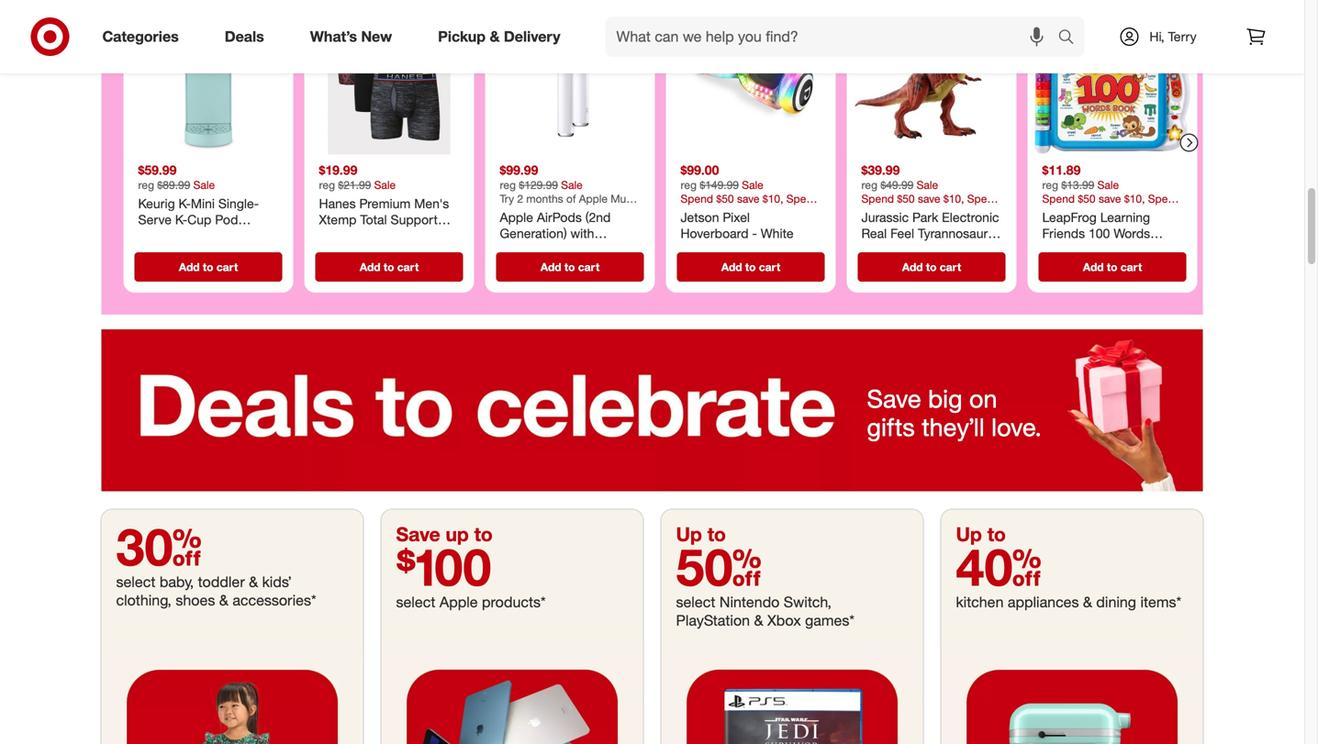 Task type: locate. For each thing, give the bounding box(es) containing it.
add to cart
[[179, 260, 238, 274], [360, 260, 419, 274], [541, 260, 600, 274], [722, 260, 781, 274], [903, 260, 962, 274], [1084, 260, 1143, 274]]

apple inside the apple airpods (2nd generation) with charging case
[[500, 209, 534, 225]]

sale right $149.99
[[742, 178, 764, 192]]

1 horizontal spatial up to
[[957, 523, 1007, 546]]

5 cart from the left
[[940, 260, 962, 274]]

switch,
[[784, 594, 832, 612]]

sale for $39.99
[[917, 178, 939, 192]]

accessories*
[[233, 592, 317, 610]]

up
[[446, 523, 469, 546]]

1 vertical spatial save
[[396, 523, 441, 546]]

- left oasis
[[219, 228, 224, 244]]

reg inside $59.99 reg $89.99 sale keurig k-mini single- serve k-cup pod coffee maker - oasis
[[138, 178, 154, 192]]

select up "playstation"
[[676, 594, 716, 612]]

sale inside "$39.99 reg $49.99 sale"
[[917, 178, 939, 192]]

& inside select nintendo switch, playstation & xbox games*
[[754, 612, 764, 630]]

0 vertical spatial apple
[[500, 209, 534, 225]]

1 vertical spatial apple
[[440, 594, 478, 612]]

0 horizontal spatial apple
[[440, 594, 478, 612]]

1 horizontal spatial -
[[753, 225, 758, 241]]

6 add to cart from the left
[[1084, 260, 1143, 274]]

- left the white
[[753, 225, 758, 241]]

kids'
[[262, 573, 292, 591]]

add down case
[[541, 260, 562, 274]]

4 reg from the left
[[681, 178, 697, 192]]

add down $21.99
[[360, 260, 381, 274]]

1 horizontal spatial up
[[957, 523, 983, 546]]

reg left $129.99
[[500, 178, 516, 192]]

up
[[676, 523, 703, 546], [957, 523, 983, 546]]

generation)
[[500, 225, 567, 241]]

categories
[[102, 28, 179, 46]]

leapfrog
[[1043, 209, 1097, 225]]

$100
[[396, 536, 492, 598]]

4 cart from the left
[[759, 260, 781, 274]]

add
[[179, 260, 200, 274], [360, 260, 381, 274], [541, 260, 562, 274], [722, 260, 743, 274], [903, 260, 924, 274], [1084, 260, 1105, 274]]

add to cart button down the white
[[677, 252, 825, 282]]

4 add to cart button from the left
[[677, 252, 825, 282]]

add to cart for jetson pixel hoverboard - white
[[722, 260, 781, 274]]

save left big
[[867, 384, 922, 414]]

1 cart from the left
[[217, 260, 238, 274]]

up up "playstation"
[[676, 523, 703, 546]]

5 add from the left
[[903, 260, 924, 274]]

reg inside $99.99 reg $129.99 sale
[[500, 178, 516, 192]]

3 add from the left
[[541, 260, 562, 274]]

add to cart button for jurassic park electronic real feel tyrannosaurus rex (target exclusive)
[[858, 252, 1006, 282]]

sale inside "$99.00 reg $149.99 sale"
[[742, 178, 764, 192]]

0 horizontal spatial save
[[396, 523, 441, 546]]

book
[[1043, 241, 1073, 258]]

jurassic park electronic real feel tyrannosaurus rex (target exclusive)
[[862, 209, 1002, 258]]

add down "leapfrog learning friends 100 words book" at top right
[[1084, 260, 1105, 274]]

pod
[[215, 212, 238, 228]]

add to cart button down $21.99
[[315, 252, 463, 282]]

4 add from the left
[[722, 260, 743, 274]]

reg left $13.99
[[1043, 178, 1059, 192]]

add to cart button for apple airpods (2nd generation) with charging case
[[496, 252, 644, 282]]

shoes
[[176, 592, 215, 610]]

$99.99
[[500, 162, 539, 178]]

what's new link
[[295, 17, 415, 57]]

reg for $39.99
[[862, 178, 878, 192]]

up up kitchen
[[957, 523, 983, 546]]

4 add to cart from the left
[[722, 260, 781, 274]]

0 horizontal spatial -
[[219, 228, 224, 244]]

hanes premium men's xtemp total support pouch anti chafing 3pk boxer briefs - red/gray m image
[[312, 0, 467, 155]]

0 horizontal spatial select
[[116, 573, 156, 591]]

reg
[[138, 178, 154, 192], [319, 178, 335, 192], [500, 178, 516, 192], [681, 178, 697, 192], [862, 178, 878, 192], [1043, 178, 1059, 192]]

up for 40
[[957, 523, 983, 546]]

add to cart for jurassic park electronic real feel tyrannosaurus rex (target exclusive)
[[903, 260, 962, 274]]

2 sale from the left
[[374, 178, 396, 192]]

up to up nintendo
[[676, 523, 726, 546]]

cart for apple airpods (2nd generation) with charging case
[[578, 260, 600, 274]]

select down save up to
[[396, 594, 436, 612]]

add to cart button down "maker" at the top left of page
[[135, 252, 282, 282]]

1 horizontal spatial apple
[[500, 209, 534, 225]]

1 add from the left
[[179, 260, 200, 274]]

3 add to cart from the left
[[541, 260, 600, 274]]

reg inside "$39.99 reg $49.99 sale"
[[862, 178, 878, 192]]

up to for 40
[[957, 523, 1007, 546]]

add down hoverboard
[[722, 260, 743, 274]]

jetson
[[681, 209, 720, 225]]

add to cart down $21.99
[[360, 260, 419, 274]]

reg left $21.99
[[319, 178, 335, 192]]

kitchen
[[957, 594, 1004, 612]]

reg up keurig at the left of page
[[138, 178, 154, 192]]

reg inside $19.99 reg $21.99 sale
[[319, 178, 335, 192]]

-
[[753, 225, 758, 241], [219, 228, 224, 244]]

serve
[[138, 212, 172, 228]]

to for $99.00
[[746, 260, 756, 274]]

k-
[[179, 196, 191, 212], [175, 212, 188, 228]]

add for $99.00
[[722, 260, 743, 274]]

add to cart for leapfrog learning friends 100 words book
[[1084, 260, 1143, 274]]

4 sale from the left
[[742, 178, 764, 192]]

1 add to cart from the left
[[179, 260, 238, 274]]

2 add to cart from the left
[[360, 260, 419, 274]]

$19.99
[[319, 162, 358, 178]]

cup
[[188, 212, 212, 228]]

$99.00
[[681, 162, 719, 178]]

toddler
[[198, 573, 245, 591]]

reg left the $49.99
[[862, 178, 878, 192]]

up for 50
[[676, 523, 703, 546]]

with
[[571, 225, 595, 241]]

5 add to cart from the left
[[903, 260, 962, 274]]

sale inside $19.99 reg $21.99 sale
[[374, 178, 396, 192]]

select apple products*
[[396, 594, 546, 612]]

add to cart for apple airpods (2nd generation) with charging case
[[541, 260, 600, 274]]

add to cart button for keurig k-mini single- serve k-cup pod coffee maker - oasis
[[135, 252, 282, 282]]

add down "maker" at the top left of page
[[179, 260, 200, 274]]

jurassic
[[862, 209, 909, 225]]

sale inside $59.99 reg $89.99 sale keurig k-mini single- serve k-cup pod coffee maker - oasis
[[193, 178, 215, 192]]

save
[[867, 384, 922, 414], [396, 523, 441, 546]]

rex
[[862, 241, 884, 258]]

sale right $129.99
[[561, 178, 583, 192]]

1 sale from the left
[[193, 178, 215, 192]]

sale inside $99.99 reg $129.99 sale
[[561, 178, 583, 192]]

sale up the mini
[[193, 178, 215, 192]]

big
[[929, 384, 963, 414]]

6 sale from the left
[[1098, 178, 1120, 192]]

up to up kitchen
[[957, 523, 1007, 546]]

to for $99.99
[[565, 260, 575, 274]]

delivery
[[504, 28, 561, 46]]

feel
[[891, 225, 915, 241]]

up to
[[676, 523, 726, 546], [957, 523, 1007, 546]]

add to cart down "maker" at the top left of page
[[179, 260, 238, 274]]

clothing,
[[116, 592, 172, 610]]

save left up
[[396, 523, 441, 546]]

add down (target
[[903, 260, 924, 274]]

add to cart down the white
[[722, 260, 781, 274]]

sale right $13.99
[[1098, 178, 1120, 192]]

reg inside $11.89 reg $13.99 sale
[[1043, 178, 1059, 192]]

add to cart down (target
[[903, 260, 962, 274]]

apple
[[500, 209, 534, 225], [440, 594, 478, 612]]

3 add to cart button from the left
[[496, 252, 644, 282]]

1 reg from the left
[[138, 178, 154, 192]]

1 horizontal spatial save
[[867, 384, 922, 414]]

apple up the charging
[[500, 209, 534, 225]]

3 sale from the left
[[561, 178, 583, 192]]

select up clothing,
[[116, 573, 156, 591]]

$149.99
[[700, 178, 739, 192]]

words
[[1114, 225, 1151, 241]]

0 horizontal spatial up to
[[676, 523, 726, 546]]

sale for $11.89
[[1098, 178, 1120, 192]]

sale for $19.99
[[374, 178, 396, 192]]

2 up from the left
[[957, 523, 983, 546]]

2 up to from the left
[[957, 523, 1007, 546]]

sale right $21.99
[[374, 178, 396, 192]]

to for $19.99
[[384, 260, 394, 274]]

3 cart from the left
[[578, 260, 600, 274]]

1 add to cart button from the left
[[135, 252, 282, 282]]

xbox
[[768, 612, 802, 630]]

keurig k-mini single-serve k-cup pod coffee maker - oasis image
[[131, 0, 286, 155]]

5 reg from the left
[[862, 178, 878, 192]]

save for save big on gifts they'll love.
[[867, 384, 922, 414]]

reg for $11.89
[[1043, 178, 1059, 192]]

add to cart down case
[[541, 260, 600, 274]]

reg inside "$99.00 reg $149.99 sale"
[[681, 178, 697, 192]]

add to cart button down 100
[[1039, 252, 1187, 282]]

select inside select nintendo switch, playstation & xbox games*
[[676, 594, 716, 612]]

1 horizontal spatial select
[[396, 594, 436, 612]]

deals link
[[209, 17, 287, 57]]

save inside save big on gifts they'll love.
[[867, 384, 922, 414]]

reg for $99.00
[[681, 178, 697, 192]]

2 reg from the left
[[319, 178, 335, 192]]

love.
[[992, 412, 1042, 443]]

sale inside $11.89 reg $13.99 sale
[[1098, 178, 1120, 192]]

select inside 30 select baby, toddler & kids' clothing, shoes & accessories*
[[116, 573, 156, 591]]

$59.99 reg $89.99 sale keurig k-mini single- serve k-cup pod coffee maker - oasis
[[138, 162, 260, 244]]

(2nd
[[586, 209, 611, 225]]

apple airpods (2nd generation) with charging case image
[[493, 0, 648, 155]]

save big on gifts they'll love.
[[867, 384, 1042, 443]]

- inside jetson pixel hoverboard - white
[[753, 225, 758, 241]]

sale right the $49.99
[[917, 178, 939, 192]]

& down nintendo
[[754, 612, 764, 630]]

baby,
[[160, 573, 194, 591]]

2 horizontal spatial select
[[676, 594, 716, 612]]

5 add to cart button from the left
[[858, 252, 1006, 282]]

pickup & delivery
[[438, 28, 561, 46]]

add for $11.89
[[1084, 260, 1105, 274]]

sale for $59.99
[[193, 178, 215, 192]]

add to cart button
[[135, 252, 282, 282], [315, 252, 463, 282], [496, 252, 644, 282], [677, 252, 825, 282], [858, 252, 1006, 282], [1039, 252, 1187, 282]]

jetson pixel hoverboard - white image
[[674, 0, 829, 155]]

50
[[676, 536, 762, 598]]

apple left products* at bottom left
[[440, 594, 478, 612]]

reg left $149.99
[[681, 178, 697, 192]]

appliances
[[1008, 594, 1080, 612]]

6 cart from the left
[[1121, 260, 1143, 274]]

6 add from the left
[[1084, 260, 1105, 274]]

3 reg from the left
[[500, 178, 516, 192]]

kitchen appliances & dining items*
[[957, 594, 1182, 612]]

add to cart button down with
[[496, 252, 644, 282]]

2 add from the left
[[360, 260, 381, 274]]

& left kids'
[[249, 573, 258, 591]]

maker
[[180, 228, 216, 244]]

6 add to cart button from the left
[[1039, 252, 1187, 282]]

What can we help you find? suggestions appear below search field
[[606, 17, 1063, 57]]

add to cart down 100
[[1084, 260, 1143, 274]]

5 sale from the left
[[917, 178, 939, 192]]

sale for $99.00
[[742, 178, 764, 192]]

$99.99 reg $129.99 sale
[[500, 162, 583, 192]]

carousel region
[[101, 0, 1204, 330]]

add for $59.99
[[179, 260, 200, 274]]

1 up to from the left
[[676, 523, 726, 546]]

to for $59.99
[[203, 260, 213, 274]]

1 up from the left
[[676, 523, 703, 546]]

add to cart button for jetson pixel hoverboard - white
[[677, 252, 825, 282]]

0 horizontal spatial up
[[676, 523, 703, 546]]

6 reg from the left
[[1043, 178, 1059, 192]]

add to cart button down the tyrannosaurus
[[858, 252, 1006, 282]]

leapfrog learning friends 100 words book
[[1043, 209, 1151, 258]]

what's
[[310, 28, 357, 46]]

k- right serve
[[175, 212, 188, 228]]

0 vertical spatial save
[[867, 384, 922, 414]]

$11.89 reg $13.99 sale
[[1043, 162, 1120, 192]]



Task type: describe. For each thing, give the bounding box(es) containing it.
reg for $19.99
[[319, 178, 335, 192]]

reg for $59.99
[[138, 178, 154, 192]]

cart for leapfrog learning friends 100 words book
[[1121, 260, 1143, 274]]

leapfrog learning friends 100 words book image
[[1036, 0, 1191, 155]]

k- down $89.99
[[179, 196, 191, 212]]

$39.99
[[862, 162, 900, 178]]

(target
[[888, 241, 927, 258]]

jurassic park electronic real feel tyrannosaurus rex (target exclusive) image
[[855, 0, 1010, 155]]

select for 50
[[676, 594, 716, 612]]

hoverboard
[[681, 225, 749, 241]]

cart for jurassic park electronic real feel tyrannosaurus rex (target exclusive)
[[940, 260, 962, 274]]

$39.99 reg $49.99 sale
[[862, 162, 939, 192]]

case
[[556, 241, 585, 258]]

select nintendo switch, playstation & xbox games*
[[676, 594, 855, 630]]

nintendo
[[720, 594, 780, 612]]

$11.89
[[1043, 162, 1081, 178]]

charging
[[500, 241, 552, 258]]

airpods
[[537, 209, 582, 225]]

$129.99
[[519, 178, 558, 192]]

exclusive)
[[930, 241, 987, 258]]

gifts
[[867, 412, 915, 443]]

save for save up to
[[396, 523, 441, 546]]

terry
[[1169, 28, 1197, 45]]

sale for $99.99
[[561, 178, 583, 192]]

apple airpods (2nd generation) with charging case
[[500, 209, 611, 258]]

add to cart button for leapfrog learning friends 100 words book
[[1039, 252, 1187, 282]]

$49.99
[[881, 178, 914, 192]]

30 select baby, toddler & kids' clothing, shoes & accessories*
[[116, 516, 317, 610]]

oasis
[[228, 228, 260, 244]]

products*
[[482, 594, 546, 612]]

learning
[[1101, 209, 1151, 225]]

select for $100
[[396, 594, 436, 612]]

deals
[[225, 28, 264, 46]]

- inside $59.99 reg $89.99 sale keurig k-mini single- serve k-cup pod coffee maker - oasis
[[219, 228, 224, 244]]

pickup & delivery link
[[423, 17, 584, 57]]

& right pickup
[[490, 28, 500, 46]]

tyrannosaurus
[[918, 225, 1002, 241]]

$59.99
[[138, 162, 177, 178]]

categories link
[[87, 17, 202, 57]]

search
[[1050, 29, 1094, 47]]

white
[[761, 225, 794, 241]]

to for $11.89
[[1108, 260, 1118, 274]]

cart for jetson pixel hoverboard - white
[[759, 260, 781, 274]]

pickup
[[438, 28, 486, 46]]

reg for $99.99
[[500, 178, 516, 192]]

$13.99
[[1062, 178, 1095, 192]]

hi, terry
[[1150, 28, 1197, 45]]

up to for 50
[[676, 523, 726, 546]]

add for $39.99
[[903, 260, 924, 274]]

park
[[913, 209, 939, 225]]

search button
[[1050, 17, 1094, 61]]

playstation
[[676, 612, 750, 630]]

30
[[116, 516, 202, 578]]

real
[[862, 225, 887, 241]]

cart for keurig k-mini single- serve k-cup pod coffee maker - oasis
[[217, 260, 238, 274]]

they'll
[[922, 412, 985, 443]]

what's new
[[310, 28, 392, 46]]

games*
[[806, 612, 855, 630]]

new
[[361, 28, 392, 46]]

$19.99 reg $21.99 sale
[[319, 162, 396, 192]]

save up to
[[396, 523, 493, 546]]

& down toddler
[[219, 592, 229, 610]]

pixel
[[723, 209, 750, 225]]

jetson pixel hoverboard - white
[[681, 209, 794, 241]]

add to cart for keurig k-mini single- serve k-cup pod coffee maker - oasis
[[179, 260, 238, 274]]

add for $99.99
[[541, 260, 562, 274]]

add for $19.99
[[360, 260, 381, 274]]

electronic
[[943, 209, 1000, 225]]

2 add to cart button from the left
[[315, 252, 463, 282]]

to for $39.99
[[927, 260, 937, 274]]

items*
[[1141, 594, 1182, 612]]

$99.00 reg $149.99 sale
[[681, 162, 764, 192]]

$89.99
[[157, 178, 190, 192]]

friends
[[1043, 225, 1086, 241]]

single-
[[219, 196, 259, 212]]

100
[[1089, 225, 1111, 241]]

mini
[[191, 196, 215, 212]]

40
[[957, 536, 1042, 598]]

coffee
[[138, 228, 176, 244]]

2 cart from the left
[[397, 260, 419, 274]]

keurig
[[138, 196, 175, 212]]

dining
[[1097, 594, 1137, 612]]

& left the dining
[[1084, 594, 1093, 612]]

on
[[970, 384, 998, 414]]

$21.99
[[338, 178, 371, 192]]

hi,
[[1150, 28, 1165, 45]]



Task type: vqa. For each thing, say whether or not it's contained in the screenshot.
store at the bottom
no



